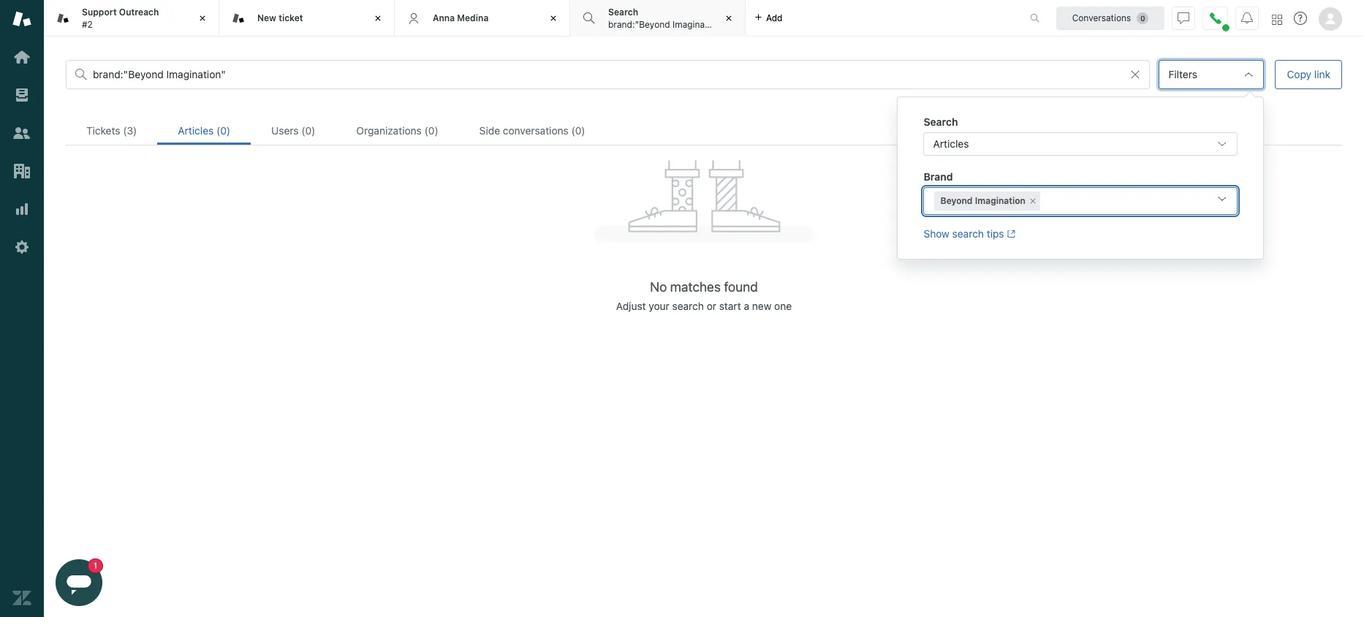 Task type: vqa. For each thing, say whether or not it's contained in the screenshot.
Organizations (3) tab
no



Task type: locate. For each thing, give the bounding box(es) containing it.
close image
[[195, 11, 210, 26]]

1 horizontal spatial close image
[[546, 11, 561, 26]]

articles inside dropdown button
[[934, 138, 969, 150]]

new ticket tab
[[219, 0, 395, 37]]

search inside search brand:"beyond imagination"
[[609, 7, 639, 18]]

tickets
[[86, 124, 120, 137]]

1 (0) from the left
[[217, 124, 230, 137]]

organizations (0)
[[356, 124, 439, 137]]

tab list containing tickets (3)
[[66, 116, 1343, 146]]

(opens in a new tab) image
[[1005, 230, 1016, 239]]

(0) for articles (0)
[[217, 124, 230, 137]]

remove image
[[1029, 197, 1038, 206]]

close image for new ticket
[[371, 11, 385, 26]]

found
[[724, 280, 758, 295]]

0 horizontal spatial tab
[[44, 0, 219, 37]]

brand:"beyond
[[609, 19, 670, 30]]

customers image
[[12, 124, 31, 143]]

search left tips
[[953, 227, 984, 240]]

beyond imagination option
[[935, 192, 1041, 211]]

close image inside new ticket tab
[[371, 11, 385, 26]]

search up brand
[[924, 116, 958, 128]]

search down matches
[[673, 300, 704, 313]]

0 horizontal spatial articles
[[178, 124, 214, 137]]

search for search
[[924, 116, 958, 128]]

support
[[82, 7, 117, 18]]

1 vertical spatial articles
[[934, 138, 969, 150]]

1 vertical spatial search
[[673, 300, 704, 313]]

(0) left users
[[217, 124, 230, 137]]

get started image
[[12, 48, 31, 67]]

(0)
[[217, 124, 230, 137], [302, 124, 316, 137], [425, 124, 439, 137], [572, 124, 586, 137]]

a
[[744, 300, 750, 313]]

2 tab from the left
[[570, 0, 746, 37]]

0 horizontal spatial search
[[673, 300, 704, 313]]

conversations
[[503, 124, 569, 137]]

tickets (3)
[[86, 124, 137, 137]]

new
[[257, 12, 276, 23]]

0 horizontal spatial search
[[609, 7, 639, 18]]

1 horizontal spatial tab
[[570, 0, 746, 37]]

articles up brand
[[934, 138, 969, 150]]

adjust
[[616, 300, 646, 313]]

add button
[[746, 0, 792, 36]]

tab containing search
[[570, 0, 746, 37]]

copy link
[[1288, 68, 1331, 80]]

show search tips
[[924, 227, 1005, 240]]

tips
[[987, 227, 1005, 240]]

articles
[[178, 124, 214, 137], [934, 138, 969, 150]]

articles (0)
[[178, 124, 230, 137]]

users (0) tab
[[251, 116, 336, 145]]

0 horizontal spatial close image
[[371, 11, 385, 26]]

2 close image from the left
[[546, 11, 561, 26]]

search
[[953, 227, 984, 240], [673, 300, 704, 313]]

ticket
[[279, 12, 303, 23]]

(0) right conversations
[[572, 124, 586, 137]]

search inside no matches found adjust your search or start a new one
[[673, 300, 704, 313]]

tabs tab list
[[44, 0, 1015, 37]]

zendesk image
[[12, 589, 31, 608]]

search
[[609, 7, 639, 18], [924, 116, 958, 128]]

3 (0) from the left
[[425, 124, 439, 137]]

organizations
[[356, 124, 422, 137]]

0 vertical spatial search
[[609, 7, 639, 18]]

2 horizontal spatial close image
[[722, 11, 737, 26]]

outreach
[[119, 7, 159, 18]]

search for search brand:"beyond imagination"
[[609, 7, 639, 18]]

articles inside tab
[[178, 124, 214, 137]]

1 horizontal spatial search
[[953, 227, 984, 240]]

Search: text field
[[93, 68, 1141, 81]]

beyond
[[941, 195, 973, 206]]

tab
[[44, 0, 219, 37], [570, 0, 746, 37]]

1 vertical spatial search
[[924, 116, 958, 128]]

0 vertical spatial articles
[[178, 124, 214, 137]]

(0) for organizations (0)
[[425, 124, 439, 137]]

tab containing support outreach
[[44, 0, 219, 37]]

or
[[707, 300, 717, 313]]

2 (0) from the left
[[302, 124, 316, 137]]

(0) right organizations
[[425, 124, 439, 137]]

0 vertical spatial search
[[953, 227, 984, 240]]

search up the brand:"beyond
[[609, 7, 639, 18]]

articles for articles (0)
[[178, 124, 214, 137]]

1 tab from the left
[[44, 0, 219, 37]]

close image inside the anna medina tab
[[546, 11, 561, 26]]

notifications image
[[1242, 12, 1254, 24]]

conversations
[[1073, 12, 1132, 23]]

4 (0) from the left
[[572, 124, 586, 137]]

admin image
[[12, 238, 31, 257]]

1 close image from the left
[[371, 11, 385, 26]]

1 horizontal spatial search
[[924, 116, 958, 128]]

articles (0) tab
[[157, 116, 251, 145]]

1 horizontal spatial articles
[[934, 138, 969, 150]]

tab list
[[66, 116, 1343, 146]]

close image
[[371, 11, 385, 26], [546, 11, 561, 26], [722, 11, 737, 26]]

copy
[[1288, 68, 1312, 80]]

articles right (3)
[[178, 124, 214, 137]]

show
[[924, 227, 950, 240]]

(0) right users
[[302, 124, 316, 137]]



Task type: describe. For each thing, give the bounding box(es) containing it.
add
[[766, 12, 783, 23]]

imagination
[[975, 195, 1026, 206]]

no
[[650, 280, 667, 295]]

conversations button
[[1057, 6, 1165, 30]]

start
[[720, 300, 741, 313]]

(0) for users (0)
[[302, 124, 316, 137]]

reporting image
[[12, 200, 31, 219]]

views image
[[12, 86, 31, 105]]

no matches found adjust your search or start a new one
[[616, 280, 792, 313]]

anna medina
[[433, 12, 489, 23]]

anna
[[433, 12, 455, 23]]

clear search image
[[1130, 69, 1142, 80]]

articles button
[[924, 132, 1239, 156]]

filters button
[[1160, 60, 1265, 89]]

side conversations (0) tab
[[459, 116, 606, 145]]

link
[[1315, 68, 1331, 80]]

filters
[[1169, 68, 1198, 80]]

one
[[775, 300, 792, 313]]

3 close image from the left
[[722, 11, 737, 26]]

(3)
[[123, 124, 137, 137]]

zendesk products image
[[1273, 14, 1283, 25]]

#2
[[82, 19, 93, 30]]

beyond imagination
[[941, 195, 1026, 206]]

side conversations (0)
[[480, 124, 586, 137]]

close image for anna medina
[[546, 11, 561, 26]]

support outreach #2
[[82, 7, 159, 30]]

imagination"
[[673, 19, 725, 30]]

new ticket
[[257, 12, 303, 23]]

get help image
[[1295, 12, 1308, 25]]

search brand:"beyond imagination"
[[609, 7, 725, 30]]

new
[[752, 300, 772, 313]]

brand
[[924, 170, 953, 183]]

anna medina tab
[[395, 0, 570, 37]]

brand element
[[924, 187, 1239, 215]]

main element
[[0, 0, 44, 617]]

copy link button
[[1276, 60, 1343, 89]]

articles for articles
[[934, 138, 969, 150]]

button displays agent's chat status as invisible. image
[[1178, 12, 1190, 24]]

zendesk support image
[[12, 10, 31, 29]]

matches
[[671, 280, 721, 295]]

organizations image
[[12, 162, 31, 181]]

users (0)
[[271, 124, 316, 137]]

your
[[649, 300, 670, 313]]

tickets (3) tab
[[66, 116, 157, 145]]

medina
[[457, 12, 489, 23]]

side
[[480, 124, 500, 137]]

show search tips link
[[924, 227, 1016, 240]]

users
[[271, 124, 299, 137]]

Brand field
[[1044, 194, 1207, 208]]

organizations (0) tab
[[336, 116, 459, 145]]



